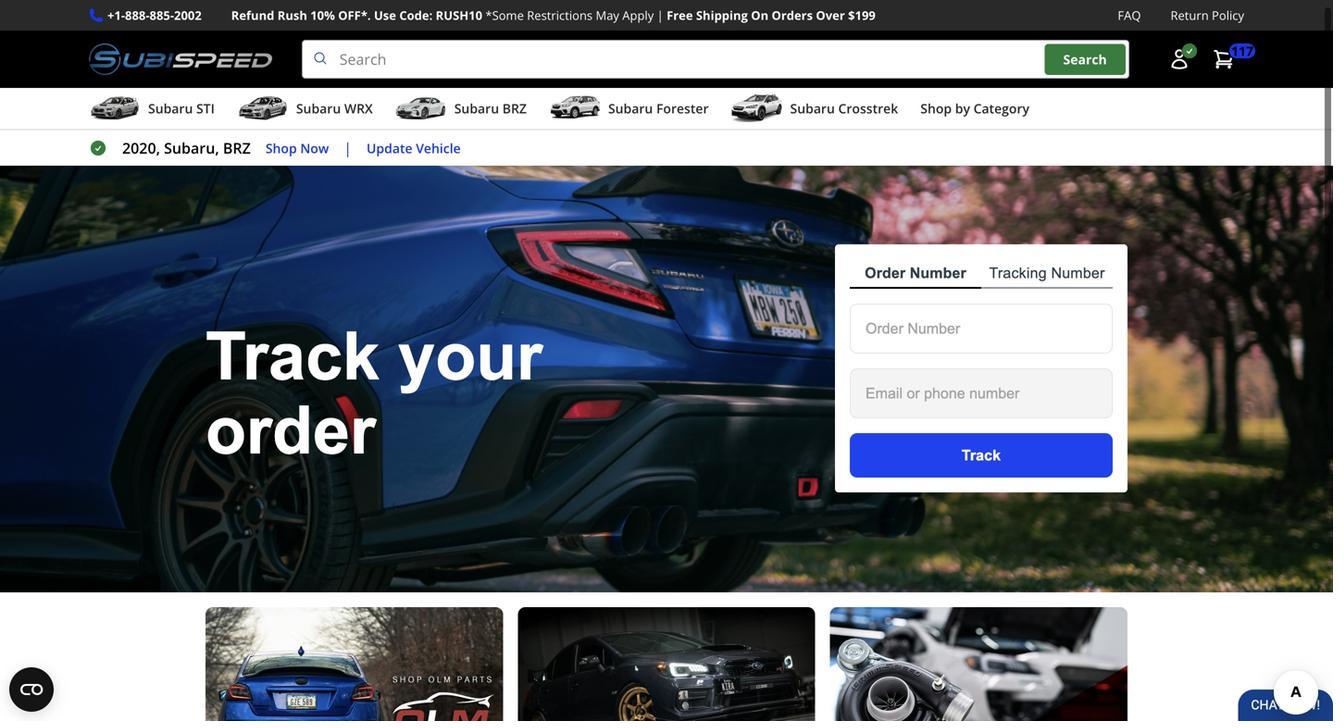 Task type: vqa. For each thing, say whether or not it's contained in the screenshot.
the bottom This
no



Task type: describe. For each thing, give the bounding box(es) containing it.
on
[[751, 7, 769, 24]]

subaru brz
[[454, 100, 527, 117]]

$199
[[848, 7, 876, 24]]

update vehicle
[[367, 139, 461, 157]]

update
[[367, 139, 412, 157]]

code:
[[399, 7, 433, 24]]

a subaru brz thumbnail image image
[[395, 95, 447, 122]]

restrictions
[[527, 7, 593, 24]]

*some
[[485, 7, 524, 24]]

117 button
[[1203, 41, 1255, 78]]

refund rush 10% off*. use code: rush10 *some restrictions may apply | free shipping on orders over $199
[[231, 7, 876, 24]]

subaru crosstrek button
[[731, 92, 898, 129]]

shop now
[[266, 139, 329, 157]]

orders
[[772, 7, 813, 24]]

vehicle
[[416, 139, 461, 157]]

wrx
[[344, 100, 373, 117]]

return policy
[[1171, 7, 1244, 24]]

refund
[[231, 7, 274, 24]]

crosstrek
[[838, 100, 898, 117]]

subaru for subaru forester
[[608, 100, 653, 117]]

subaru for subaru sti
[[148, 100, 193, 117]]

search button
[[1045, 44, 1125, 75]]

subaru forester
[[608, 100, 709, 117]]

apply
[[622, 7, 654, 24]]

888-
[[125, 7, 150, 24]]

rush
[[277, 7, 307, 24]]

faq
[[1118, 7, 1141, 24]]

search
[[1063, 50, 1107, 68]]

shop for shop by category
[[920, 100, 952, 117]]

subaru for subaru wrx
[[296, 100, 341, 117]]

subaru forester button
[[549, 92, 709, 129]]

a subaru crosstrek thumbnail image image
[[731, 95, 783, 122]]

forester
[[656, 100, 709, 117]]

+1-888-885-2002 link
[[107, 6, 202, 25]]

shop by category button
[[920, 92, 1029, 129]]



Task type: locate. For each thing, give the bounding box(es) containing it.
by
[[955, 100, 970, 117]]

return policy link
[[1171, 6, 1244, 25]]

4 subaru from the left
[[608, 100, 653, 117]]

policy
[[1212, 7, 1244, 24]]

subaru
[[148, 100, 193, 117], [296, 100, 341, 117], [454, 100, 499, 117], [608, 100, 653, 117], [790, 100, 835, 117]]

subaru for subaru crosstrek
[[790, 100, 835, 117]]

rush10
[[436, 7, 482, 24]]

brz right the subaru,
[[223, 138, 251, 158]]

subaru up now
[[296, 100, 341, 117]]

1 subaru from the left
[[148, 100, 193, 117]]

subaru for subaru brz
[[454, 100, 499, 117]]

button image
[[1168, 48, 1190, 70]]

off*.
[[338, 7, 371, 24]]

885-
[[150, 7, 174, 24]]

subaru right a subaru crosstrek thumbnail image on the right
[[790, 100, 835, 117]]

0 vertical spatial |
[[657, 7, 664, 24]]

subaru wrx
[[296, 100, 373, 117]]

3 subaru from the left
[[454, 100, 499, 117]]

search input field
[[302, 40, 1129, 79]]

0 horizontal spatial brz
[[223, 138, 251, 158]]

over
[[816, 7, 845, 24]]

return
[[1171, 7, 1209, 24]]

117
[[1231, 42, 1253, 60]]

2 subaru from the left
[[296, 100, 341, 117]]

subaru left the forester
[[608, 100, 653, 117]]

a subaru sti thumbnail image image
[[89, 95, 141, 122]]

1 horizontal spatial shop
[[920, 100, 952, 117]]

free
[[667, 7, 693, 24]]

shop
[[920, 100, 952, 117], [266, 139, 297, 157]]

brz inside dropdown button
[[502, 100, 527, 117]]

2002
[[174, 7, 202, 24]]

subaru left sti
[[148, 100, 193, 117]]

5 subaru from the left
[[790, 100, 835, 117]]

| right now
[[344, 138, 352, 158]]

subaru inside 'dropdown button'
[[148, 100, 193, 117]]

may
[[596, 7, 619, 24]]

update vehicle button
[[367, 138, 461, 159]]

| left free
[[657, 7, 664, 24]]

open widget image
[[9, 667, 54, 712]]

now
[[300, 139, 329, 157]]

a subaru wrx thumbnail image image
[[237, 95, 289, 122]]

1 horizontal spatial brz
[[502, 100, 527, 117]]

subaru wrx button
[[237, 92, 373, 129]]

category
[[973, 100, 1029, 117]]

shop left now
[[266, 139, 297, 157]]

sti
[[196, 100, 215, 117]]

10%
[[310, 7, 335, 24]]

subaru,
[[164, 138, 219, 158]]

subaru sti button
[[89, 92, 215, 129]]

use
[[374, 7, 396, 24]]

shop now link
[[266, 138, 329, 159]]

0 horizontal spatial |
[[344, 138, 352, 158]]

shop left by
[[920, 100, 952, 117]]

1 vertical spatial brz
[[223, 138, 251, 158]]

subaru sti
[[148, 100, 215, 117]]

subaru up vehicle
[[454, 100, 499, 117]]

shop inside dropdown button
[[920, 100, 952, 117]]

2020,
[[122, 138, 160, 158]]

brz
[[502, 100, 527, 117], [223, 138, 251, 158]]

|
[[657, 7, 664, 24], [344, 138, 352, 158]]

shipping
[[696, 7, 748, 24]]

+1-
[[107, 7, 125, 24]]

brz left a subaru forester thumbnail image
[[502, 100, 527, 117]]

0 vertical spatial brz
[[502, 100, 527, 117]]

1 horizontal spatial |
[[657, 7, 664, 24]]

0 vertical spatial shop
[[920, 100, 952, 117]]

faq link
[[1118, 6, 1141, 25]]

1 vertical spatial shop
[[266, 139, 297, 157]]

a subaru forester thumbnail image image
[[549, 95, 601, 122]]

+1-888-885-2002
[[107, 7, 202, 24]]

subaru brz button
[[395, 92, 527, 129]]

2020, subaru, brz
[[122, 138, 251, 158]]

shop for shop now
[[266, 139, 297, 157]]

shop by category
[[920, 100, 1029, 117]]

0 horizontal spatial shop
[[266, 139, 297, 157]]

1 vertical spatial |
[[344, 138, 352, 158]]

subaru crosstrek
[[790, 100, 898, 117]]

subispeed logo image
[[89, 40, 272, 79]]



